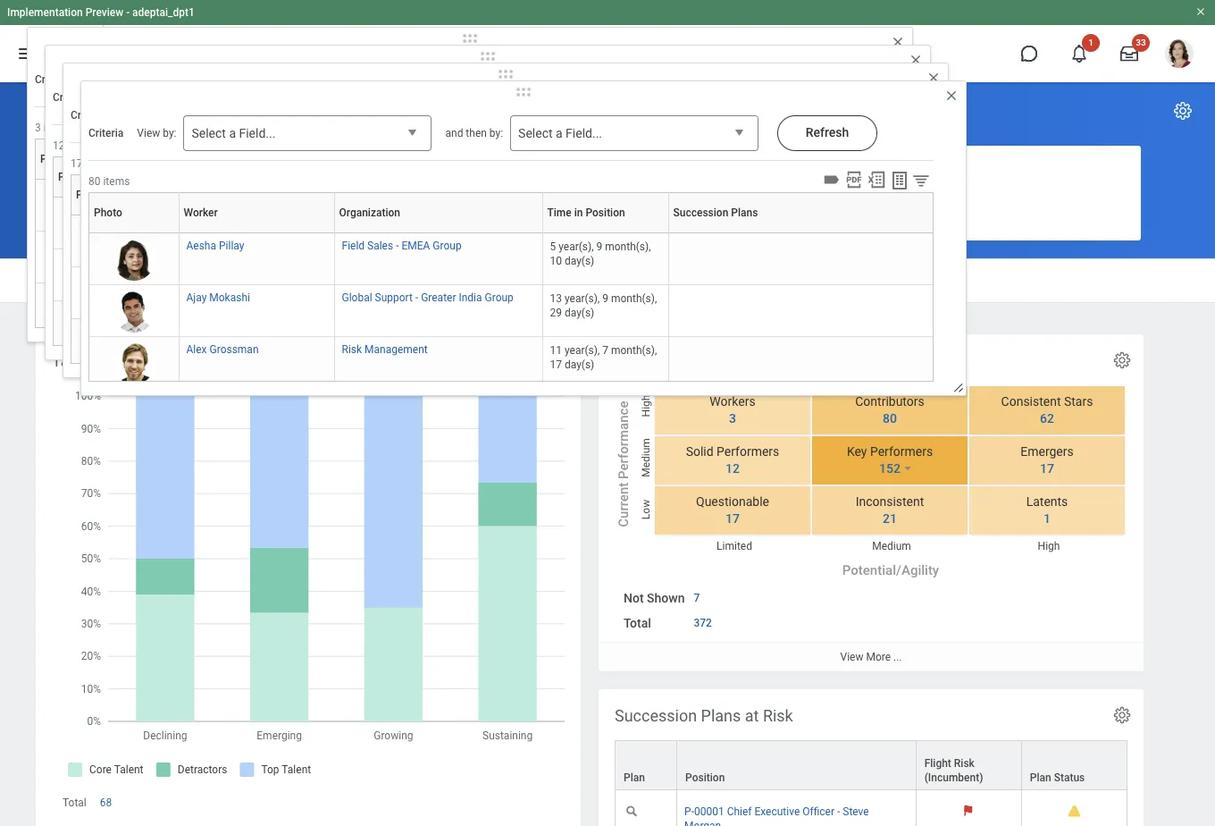 Task type: vqa. For each thing, say whether or not it's contained in the screenshot.
the top Express
no



Task type: describe. For each thing, give the bounding box(es) containing it.
21
[[883, 511, 898, 526]]

toolbar for 23 year(s), 10 month(s), 1 day(s)
[[766, 116, 881, 139]]

grow
[[151, 272, 178, 285]]

- up product management group link
[[395, 308, 398, 320]]

uk
[[465, 274, 478, 286]]

employee's photo (alex grossman) image
[[113, 343, 154, 384]]

year(s), for aesha pillay
[[559, 240, 594, 253]]

24
[[637, 308, 650, 321]]

1 vertical spatial potential/agility
[[843, 563, 940, 579]]

manage
[[305, 167, 347, 181]]

62
[[1041, 411, 1055, 426]]

- inside banner
[[126, 6, 130, 19]]

- up latam
[[416, 291, 419, 304]]

0
[[476, 239, 483, 251]]

17 inside 11 year(s), 7 month(s), 17 day(s)
[[550, 359, 562, 371]]

jared ellis link
[[133, 234, 182, 250]]

barbara palmer link
[[169, 322, 242, 338]]

ellis
[[163, 238, 182, 250]]

search image
[[388, 43, 410, 64]]

product
[[316, 325, 354, 338]]

11 inside 11 year(s), 7 month(s), 17 day(s)
[[550, 344, 562, 357]]

文治）
[[235, 256, 268, 268]]

organization button for refresh
[[314, 174, 528, 215]]

operations
[[281, 290, 333, 302]]

export to worksheets image for 8 year(s), 10 month(s), 1 day(s)
[[872, 152, 893, 173]]

8 inside the 8 year(s), 10 month(s), 1 day(s)
[[528, 223, 534, 235]]

1 vertical spatial refresh
[[788, 107, 832, 122]]

day(s) for jared ellis
[[430, 253, 460, 266]]

analyze
[[212, 98, 288, 123]]

/
[[219, 351, 226, 370]]

(incumbent)
[[925, 772, 984, 784]]

risk inside "flight risk (incumbent)"
[[955, 757, 975, 770]]

officer
[[803, 806, 835, 818]]

0 vertical spatial potential/agility
[[733, 351, 847, 370]]

aesha pillay
[[186, 240, 244, 252]]

latents 1
[[1027, 495, 1069, 526]]

- left canada in the top left of the page
[[395, 204, 398, 216]]

1 vertical spatial then
[[448, 109, 469, 122]]

succession plans for select a field...
[[674, 207, 759, 219]]

organization for refresh
[[314, 189, 375, 201]]

month(s), for charles bradley
[[497, 187, 543, 199]]

export to excel image for 8 year(s), 10 month(s), 1 day(s)
[[849, 152, 869, 172]]

move modal image
[[488, 63, 524, 85]]

justify image
[[16, 43, 38, 64]]

field
[[342, 240, 365, 252]]

export to excel image for 23 year(s), 10 month(s), 1 day(s)
[[814, 116, 833, 136]]

17 inside emergers 17
[[1041, 461, 1055, 476]]

it services group link
[[270, 234, 353, 250]]

position inside popup button
[[686, 772, 725, 784]]

management for refresh
[[356, 325, 420, 338]]

bradley
[[172, 186, 207, 198]]

department
[[336, 222, 392, 234]]

year(s), for arwyn wright
[[537, 274, 572, 287]]

support – east japan group link
[[321, 252, 456, 268]]

director,
[[626, 290, 666, 302]]

9 inside 9 year(s), 2 month(s), 27 day(s)
[[528, 274, 534, 287]]

0 vertical spatial 3
[[35, 121, 41, 134]]

17 button
[[1030, 461, 1058, 477]]

risk down the use this dashboard to help plan and manage your people
[[270, 186, 290, 198]]

global for global support - greater india group
[[342, 291, 372, 304]]

year(s), for alex grossman
[[565, 344, 600, 357]]

global support - canada group
[[321, 204, 469, 216]]

low
[[640, 500, 653, 520]]

group inside product management group link
[[422, 325, 451, 338]]

steve
[[843, 806, 870, 818]]

0 vertical spatial talent
[[422, 272, 454, 285]]

month(s), inside 7 year(s), 9 month(s), 1 day(s)
[[577, 257, 623, 269]]

23 for group
[[430, 291, 442, 303]]

day(s) for carolina souza
[[522, 323, 552, 335]]

india
[[459, 291, 482, 304]]

row containing flight risk (incumbent)
[[615, 740, 1128, 790]]

status
[[1055, 772, 1086, 784]]

performance by potential/agility element
[[599, 334, 1144, 671]]

field sales - emea group link
[[342, 236, 462, 252]]

timothy perkins
[[133, 290, 210, 302]]

3 button
[[719, 410, 739, 427]]

1 field... from the left
[[239, 126, 276, 140]]

2 select a field... button from the left
[[511, 115, 759, 152]]

workers
[[710, 395, 756, 409]]

time in position for refresh
[[526, 189, 604, 201]]

carolina souza
[[151, 308, 222, 320]]

current
[[616, 483, 632, 527]]

12 year(s), 8 month(s), 11 day(s)
[[522, 205, 646, 232]]

1 vertical spatial and then by:
[[428, 109, 486, 122]]

business services consulting - uk link
[[316, 270, 478, 286]]

0 vertical spatial 23 year(s), 10 month(s), 1 day(s)
[[430, 187, 554, 214]]

medium for high
[[640, 438, 653, 477]]

group inside 'field sales - emea group' link
[[433, 240, 462, 252]]

2
[[575, 274, 581, 287]]

timothy
[[133, 290, 172, 302]]

year(s), for carolina souza
[[536, 308, 572, 321]]

criteria for 17
[[71, 109, 106, 122]]

80 button
[[873, 410, 900, 427]]

items for 12 items
[[67, 139, 94, 152]]

00015
[[594, 290, 624, 302]]

1 inside latents 1
[[1044, 511, 1051, 526]]

tag image for 12 year(s), 8 month(s), 11 day(s)
[[787, 134, 806, 154]]

17 button
[[715, 511, 743, 527]]

export to excel image for 12 year(s), 8 month(s), 11 day(s)
[[831, 134, 851, 154]]

time in position button for refresh
[[526, 174, 683, 215]]

23 for consulting
[[528, 326, 540, 339]]

worker button for select a field...
[[184, 192, 341, 232]]

succession plans for refresh
[[681, 189, 766, 201]]

7 button
[[694, 591, 703, 605]]

view printable version (pdf) image for 12 year(s), 8 month(s), 11 day(s)
[[809, 134, 829, 154]]

jared
[[133, 238, 160, 250]]

it services group
[[270, 238, 353, 250]]

risk management for alex grossman
[[342, 343, 428, 356]]

1 for it operations group
[[546, 291, 552, 303]]

risk management link for alex grossman
[[342, 340, 428, 356]]

month(s), for timothy perkins
[[497, 291, 543, 303]]

support up "business" at top left
[[321, 256, 359, 268]]

0 vertical spatial 80
[[89, 175, 101, 187]]

plans for 8 year(s), 10 month(s), 1 day(s)
[[739, 189, 766, 201]]

select to filter grid data image for 23 year(s), 10 month(s), 1 day(s)
[[858, 117, 878, 136]]

photo button for 3 items
[[40, 139, 132, 179]]

your
[[350, 167, 373, 181]]

latam
[[401, 308, 435, 320]]

1 for tax department
[[638, 223, 644, 235]]

photo for 3
[[40, 153, 69, 165]]

13 year(s), 9 month(s), 29 day(s)
[[550, 292, 660, 319]]

month(s), for aesha pillay
[[605, 240, 651, 253]]

7 inside 7 year(s), 9 month(s), 1 day(s)
[[522, 257, 528, 269]]

it for it operations group
[[270, 290, 279, 302]]

flight
[[925, 757, 952, 770]]

succession plans at risk
[[615, 706, 794, 725]]

7 for 11
[[603, 344, 609, 357]]

10 for product management group
[[581, 326, 593, 339]]

risk management for charles bradley
[[270, 186, 356, 198]]

view by: for 3 items
[[83, 73, 123, 86]]

29
[[550, 307, 562, 319]]

canada
[[401, 204, 437, 216]]

it for it services group
[[270, 238, 279, 250]]

move modal image for 5
[[506, 81, 542, 103]]

12 items
[[53, 139, 94, 152]]

day(s) for aesha pillay
[[565, 255, 595, 267]]

worker button up bradley
[[130, 139, 269, 179]]

employee's photo (timothy perkins) image
[[60, 290, 101, 331]]

372
[[694, 617, 712, 629]]

10 for risk management
[[483, 187, 495, 199]]

7 for not
[[694, 592, 700, 604]]

tax department
[[316, 222, 392, 234]]

- right the sales
[[396, 240, 399, 252]]

configure succession plans at risk image
[[1113, 705, 1133, 725]]

andrew walton link
[[169, 218, 241, 234]]

p- for 00001
[[685, 806, 695, 818]]

year(s), for timothy perkins
[[445, 291, 480, 303]]

criteria up 3 items
[[53, 91, 88, 104]]

support for greater
[[375, 291, 413, 304]]

group inside support – east japan group link
[[427, 256, 456, 268]]

executive
[[755, 806, 800, 818]]

1 horizontal spatial high
[[1039, 540, 1061, 553]]

year(s), for ajay mokashi
[[565, 292, 600, 305]]

succession for 23 year(s), 10 month(s), 1 day(s)
[[581, 153, 637, 165]]

0 vertical spatial time in position
[[427, 153, 505, 165]]

wright
[[201, 274, 232, 286]]

timothy perkins link
[[133, 286, 210, 302]]

month(s), for arwyn wright
[[584, 274, 630, 287]]

key
[[847, 445, 868, 459]]

items for 17 items
[[85, 157, 112, 169]]

alex grossman link
[[186, 340, 259, 356]]

succession for 8 year(s), 10 month(s), 1 day(s)
[[681, 189, 737, 201]]

position for 8
[[564, 189, 604, 201]]

0 vertical spatial succession plans
[[581, 153, 666, 165]]

consistent
[[1002, 395, 1062, 409]]

day(s) for charles bradley
[[430, 201, 460, 214]]

23 year(s), 10 month(s), 1 day(s) for 9 year(s), 0 month(s), 18 day(s)
[[430, 291, 554, 317]]

2 vertical spatial and then by:
[[446, 127, 503, 139]]

ajay
[[186, 291, 207, 304]]

implementation preview -   adeptai_dpt1 banner
[[0, 0, 1216, 82]]

0 horizontal spatial high
[[640, 395, 653, 417]]

1 performance from the top
[[615, 351, 708, 370]]

tab list inside plan, execute and analyze main content
[[18, 259, 1198, 302]]

acquire
[[287, 272, 326, 285]]

employee's photo (charles bradley) image
[[60, 186, 101, 227]]

solid performers 12
[[686, 445, 780, 476]]

risk management link for charles bradley
[[270, 182, 356, 198]]

1 a from the left
[[229, 126, 236, 140]]

0 vertical spatial worker
[[130, 153, 164, 165]]

0 vertical spatial organization
[[267, 153, 328, 165]]

time for select a field...
[[548, 207, 572, 219]]

view by: for 80 items
[[137, 127, 177, 139]]

select a field... for 1st select a field... dropdown button from left
[[192, 126, 276, 140]]

photo button for 80 items
[[94, 192, 186, 232]]

aesha pillay link
[[186, 236, 244, 252]]

criteria for 80
[[89, 127, 124, 139]]

contributors
[[856, 395, 925, 409]]

resize modal image
[[953, 382, 966, 395]]

p-00001 chief executive officer - steve morgan link
[[685, 802, 870, 826]]

worker for refresh
[[166, 189, 200, 201]]

p-00001 chief executive officer - steve morgan row
[[615, 790, 1128, 826]]

employee's photo (blair white) image
[[78, 204, 119, 245]]

employee's photo (aesha pillay) image
[[113, 240, 154, 281]]

tag image for refresh
[[805, 152, 824, 172]]

view more ...
[[841, 651, 903, 663]]

select to filter grid data image
[[894, 153, 914, 172]]

0 vertical spatial in
[[454, 153, 463, 165]]

day(s) inside 7 year(s), 9 month(s), 1 day(s)
[[522, 271, 552, 283]]

0 vertical spatial time
[[427, 153, 452, 165]]

1 for product management group
[[644, 326, 650, 339]]

jared ellis
[[133, 238, 182, 250]]

plan status button
[[1023, 741, 1127, 790]]

white
[[175, 204, 202, 216]]

risk down product at top
[[342, 343, 362, 356]]

aesha
[[186, 240, 216, 252]]

resize modal image
[[899, 328, 913, 342]]

1 select a field... button from the left
[[184, 115, 432, 152]]

items for 3 items
[[44, 121, 70, 134]]

total for 68
[[63, 797, 87, 809]]

emergers 17
[[1021, 445, 1074, 476]]

emergency talent access
[[362, 272, 495, 285]]

organization for select a field...
[[339, 207, 401, 219]]

flight risk (incumbent) button
[[917, 741, 1022, 790]]

succession plans at risk element
[[599, 689, 1144, 826]]

p-00015 director, information technology - marc johansson link
[[584, 286, 869, 302]]

view printable version (pdf) image for refresh
[[827, 152, 847, 172]]

talent by market share / growth
[[52, 351, 282, 370]]

9 year(s), 2 month(s), 27 day(s)
[[528, 274, 647, 301]]

photo for 12
[[58, 171, 87, 183]]

select for 1st select a field... dropdown button from left
[[192, 126, 226, 140]]

12 for 12 year(s), 10 month(s), 24 day(s)
[[522, 308, 534, 321]]

product management group
[[316, 325, 451, 338]]

close image
[[891, 35, 906, 49]]

workers 3
[[710, 395, 756, 426]]

0 horizontal spatial talent
[[52, 351, 96, 370]]

tax
[[316, 222, 333, 234]]



Task type: locate. For each thing, give the bounding box(es) containing it.
year(s), inside 7 year(s), 9 month(s), 1 day(s)
[[530, 257, 566, 269]]

00001
[[695, 806, 725, 818]]

dashboard
[[158, 167, 214, 181]]

services for business
[[362, 274, 403, 286]]

9
[[430, 239, 436, 251], [597, 240, 603, 253], [568, 257, 574, 269], [528, 274, 534, 287], [603, 292, 609, 305]]

1 inside the 8 year(s), 10 month(s), 1 day(s)
[[638, 223, 644, 235]]

management down the global support - latam group
[[356, 325, 420, 338]]

mokashi
[[209, 291, 250, 304]]

group inside the it operations group link
[[336, 290, 365, 302]]

preview
[[86, 6, 124, 19]]

global up tax
[[321, 204, 352, 216]]

worker button up 'walton' at top
[[166, 174, 315, 215]]

year(s), inside "12 year(s), 10 month(s), 24 day(s)"
[[536, 308, 572, 321]]

alex grossman
[[186, 343, 259, 356]]

10 inside the 8 year(s), 10 month(s), 1 day(s)
[[575, 223, 587, 235]]

1 horizontal spatial medium
[[873, 540, 912, 553]]

10
[[483, 187, 495, 199], [575, 223, 587, 235], [550, 255, 562, 267], [483, 291, 495, 303], [574, 308, 586, 321], [581, 326, 593, 339]]

8 up 18
[[528, 223, 534, 235]]

11 up '5 year(s), 9 month(s), 10 day(s)'
[[631, 205, 644, 217]]

2 field... from the left
[[566, 126, 603, 140]]

1 vertical spatial succession plans
[[681, 189, 766, 201]]

1 for risk management
[[546, 187, 552, 199]]

photo for 17
[[76, 189, 104, 201]]

10 for it operations group
[[483, 291, 495, 303]]

10 inside "12 year(s), 10 month(s), 24 day(s)"
[[574, 308, 586, 321]]

help
[[230, 167, 254, 181]]

employee's photo (carolina souza) image
[[78, 308, 119, 349]]

day(s) for arwyn wright
[[528, 289, 558, 301]]

worker up this
[[130, 153, 164, 165]]

month(s), inside "12 year(s), 10 month(s), 24 day(s)"
[[589, 308, 635, 321]]

2 vertical spatial close image
[[945, 89, 959, 103]]

1 horizontal spatial services
[[362, 274, 403, 286]]

2 vertical spatial succession plans button
[[674, 207, 929, 219]]

0 vertical spatial high
[[640, 395, 653, 417]]

7 inside 11 year(s), 7 month(s), 17 day(s)
[[603, 344, 609, 357]]

68 button
[[100, 796, 115, 810]]

support up department
[[355, 204, 392, 216]]

emea
[[402, 240, 430, 252]]

12 for 12 items
[[53, 139, 65, 152]]

plan, execute and analyze
[[36, 98, 288, 123]]

solid
[[686, 445, 714, 459]]

items
[[44, 121, 70, 134], [67, 139, 94, 152], [85, 157, 112, 169], [103, 175, 130, 187]]

80 inside contributors 80
[[883, 411, 898, 426]]

2 select a field... from the left
[[519, 126, 603, 140]]

by:
[[109, 73, 123, 86], [436, 73, 450, 86], [472, 109, 486, 122], [163, 127, 177, 139], [490, 127, 503, 139]]

month(s), inside 11 year(s), 7 month(s), 17 day(s)
[[612, 344, 657, 357]]

employee's photo (bunji asai （朝井 文治）) image
[[78, 256, 119, 297]]

2 select from the left
[[519, 126, 553, 140]]

year(s), inside 12 year(s), 8 month(s), 11 day(s)
[[536, 205, 572, 217]]

close image for 12 year(s), 8 month(s), 11 day(s)
[[909, 53, 924, 67]]

1 up '5 year(s), 9 month(s), 10 day(s)'
[[638, 223, 644, 235]]

time for refresh
[[526, 189, 550, 201]]

9 for 7 year(s), 9 month(s), 1 day(s)
[[568, 257, 574, 269]]

select to filter grid data image for 5 year(s), 9 month(s), 10 day(s)
[[912, 171, 932, 190]]

services for it
[[281, 238, 322, 250]]

- inside p-00001 chief executive officer - steve morgan
[[838, 806, 841, 818]]

close image
[[909, 53, 924, 67], [927, 71, 941, 85], [945, 89, 959, 103]]

12 inside 12 year(s), 8 month(s), 11 day(s)
[[522, 205, 534, 217]]

more
[[867, 651, 891, 663]]

2 performers from the left
[[871, 445, 933, 459]]

support up the global support - latam group
[[375, 291, 413, 304]]

global for global support - canada group
[[321, 204, 352, 216]]

80 down contributors
[[883, 411, 898, 426]]

day(s) inside 9 year(s), 2 month(s), 27 day(s)
[[528, 289, 558, 301]]

1 select a field... from the left
[[192, 126, 276, 140]]

12 for 12 year(s), 8 month(s), 11 day(s)
[[522, 205, 534, 217]]

hire
[[94, 272, 116, 285]]

month(s), down 24
[[612, 344, 657, 357]]

month(s), for barbara palmer
[[596, 326, 642, 339]]

0 horizontal spatial total
[[63, 797, 87, 809]]

items for 80 items
[[103, 175, 130, 187]]

month(s), up 9 year(s), 2 month(s), 27 day(s)
[[577, 257, 623, 269]]

1 vertical spatial succession plans button
[[681, 189, 911, 201]]

plan inside popup button
[[624, 772, 645, 784]]

blair white link
[[151, 200, 202, 216]]

0 horizontal spatial a
[[229, 126, 236, 140]]

10 inside '5 year(s), 9 month(s), 10 day(s)'
[[550, 255, 562, 267]]

and
[[392, 73, 410, 86], [171, 98, 207, 123], [428, 109, 446, 122], [446, 127, 463, 139], [283, 167, 302, 181]]

9 inside '5 year(s), 9 month(s), 10 day(s)'
[[597, 240, 603, 253]]

12 inside "solid performers 12"
[[726, 461, 740, 476]]

arwyn
[[169, 274, 198, 286]]

0 horizontal spatial close image
[[909, 53, 924, 67]]

2 it from the top
[[270, 290, 279, 302]]

0 vertical spatial export to worksheets image
[[836, 116, 857, 138]]

view down plan, execute and analyze
[[137, 127, 160, 139]]

day(s) inside '5 year(s), 9 month(s), 10 day(s)'
[[565, 255, 595, 267]]

bunji asai （朝井 文治）
[[151, 256, 268, 268]]

1 vertical spatial 11
[[550, 344, 562, 357]]

it operations group
[[270, 290, 365, 302]]

month(s), for jared ellis
[[485, 239, 531, 251]]

export to worksheets image for 23 year(s), 10 month(s), 1 day(s)
[[836, 116, 857, 138]]

3 inside the workers 3
[[730, 411, 737, 426]]

day(s) for alex grossman
[[565, 359, 595, 371]]

1 horizontal spatial export to worksheets image
[[890, 170, 911, 191]]

- left marc
[[784, 290, 787, 302]]

2 by from the left
[[712, 351, 729, 370]]

in for refresh
[[553, 189, 561, 201]]

0 horizontal spatial 3
[[35, 121, 41, 134]]

photo up employee's photo (andrew walton)
[[94, 207, 122, 219]]

medium for limited
[[873, 540, 912, 553]]

23
[[430, 187, 442, 199], [430, 291, 442, 303], [528, 326, 540, 339]]

1 vertical spatial view
[[137, 127, 160, 139]]

0 vertical spatial then
[[412, 73, 434, 86]]

9 inside 9 year(s), 0 month(s), 18 day(s)
[[430, 239, 436, 251]]

items up 17 items
[[67, 139, 94, 152]]

2 a from the left
[[556, 126, 563, 140]]

by inside 'element'
[[712, 351, 729, 370]]

1 vertical spatial 1 button
[[1034, 511, 1054, 527]]

year(s), inside 13 year(s), 9 month(s), 29 day(s)
[[565, 292, 600, 305]]

medium down 21
[[873, 540, 912, 553]]

8 inside 12 year(s), 8 month(s), 11 day(s)
[[574, 205, 580, 217]]

group down tax
[[324, 238, 353, 250]]

worker
[[130, 153, 164, 165], [166, 189, 200, 201], [184, 207, 218, 219]]

group right india
[[485, 291, 514, 304]]

2 vertical spatial refresh
[[806, 125, 850, 139]]

12 inside "12 year(s), 10 month(s), 24 day(s)"
[[522, 308, 534, 321]]

1 vertical spatial worker
[[166, 189, 200, 201]]

...
[[894, 651, 903, 663]]

group inside "it services group" link
[[324, 238, 353, 250]]

8
[[574, 205, 580, 217], [528, 223, 534, 235]]

1
[[1089, 38, 1094, 47], [546, 187, 552, 199], [638, 223, 644, 235], [625, 257, 631, 269], [546, 291, 552, 303], [644, 326, 650, 339], [1044, 511, 1051, 526]]

pillay
[[219, 240, 244, 252]]

1 select from the left
[[192, 126, 226, 140]]

3 down workers
[[730, 411, 737, 426]]

month(s), down the 00015
[[589, 308, 635, 321]]

risk management link down product management group at the left of the page
[[342, 340, 428, 356]]

0 vertical spatial 23
[[430, 187, 442, 199]]

2 vertical spatial organization
[[339, 207, 401, 219]]

group inside global support - greater india group link
[[485, 291, 514, 304]]

succession plans button for select a field...
[[674, 207, 929, 219]]

0 horizontal spatial select
[[192, 126, 226, 140]]

group up consulting
[[427, 256, 456, 268]]

10 for global support - latam group
[[574, 308, 586, 321]]

performance up 'current' in the bottom of the page
[[616, 401, 632, 479]]

2 performance from the top
[[616, 401, 632, 479]]

talent by market share / growth element
[[36, 334, 581, 826]]

0 horizontal spatial 80
[[89, 175, 101, 187]]

employee's photo (ajay mokashi) image
[[113, 291, 154, 333]]

export to excel image
[[867, 170, 887, 190]]

2 vertical spatial worker
[[184, 207, 218, 219]]

10 up 11 year(s), 7 month(s), 17 day(s) at the top of page
[[581, 326, 593, 339]]

day(s) inside "12 year(s), 10 month(s), 24 day(s)"
[[522, 323, 552, 335]]

1 vertical spatial export to worksheets image
[[890, 170, 911, 191]]

9 up "12 year(s), 10 month(s), 24 day(s)"
[[603, 292, 609, 305]]

inconsistent
[[856, 495, 925, 509]]

p-
[[584, 290, 594, 302], [685, 806, 695, 818]]

plan inside button
[[257, 167, 280, 181]]

japan
[[395, 256, 425, 268]]

group right 'emea'
[[433, 240, 462, 252]]

17 down emergers
[[1041, 461, 1055, 476]]

0 horizontal spatial select a field... button
[[184, 115, 432, 152]]

0 horizontal spatial services
[[281, 238, 322, 250]]

group inside global support - latam group link
[[438, 308, 467, 320]]

1 it from the top
[[270, 238, 279, 250]]

items up 12 items on the top left of the page
[[44, 121, 70, 134]]

year(s), inside 11 year(s), 7 month(s), 17 day(s)
[[565, 344, 600, 357]]

grossman
[[210, 343, 259, 356]]

10 right india
[[483, 291, 495, 303]]

12 up questionable
[[726, 461, 740, 476]]

0 horizontal spatial in
[[454, 153, 463, 165]]

0 vertical spatial close image
[[909, 53, 924, 67]]

plan inside popup button
[[1031, 772, 1052, 784]]

in up the 8 year(s), 10 month(s), 1 day(s)
[[575, 207, 583, 219]]

in for select a field...
[[575, 207, 583, 219]]

year(s), inside '5 year(s), 9 month(s), 10 day(s)'
[[559, 240, 594, 253]]

in up global support - canada group link on the top left
[[454, 153, 463, 165]]

1 inside button
[[1089, 38, 1094, 47]]

items up the 80 items
[[85, 157, 112, 169]]

worker for select a field...
[[184, 207, 218, 219]]

1 by from the left
[[100, 351, 116, 370]]

configure this page image
[[1173, 100, 1194, 122]]

0 horizontal spatial 7
[[522, 257, 528, 269]]

1 button
[[1060, 34, 1101, 73], [1034, 511, 1054, 527]]

export to worksheets image
[[854, 134, 875, 156], [872, 152, 893, 173]]

1 vertical spatial 23
[[430, 291, 442, 303]]

potential/agility down marc
[[733, 351, 847, 370]]

position for 23
[[466, 153, 505, 165]]

marc
[[790, 290, 814, 302]]

0 vertical spatial refresh
[[753, 72, 796, 86]]

criteria for 3
[[35, 73, 70, 86]]

support for latam
[[355, 308, 392, 320]]

year(s), inside 9 year(s), 0 month(s), 18 day(s)
[[439, 239, 474, 251]]

view more ... link
[[599, 642, 1144, 671]]

2 horizontal spatial view
[[841, 651, 864, 663]]

technology
[[726, 290, 781, 302]]

9 down 18
[[528, 274, 534, 287]]

in up 12 year(s), 8 month(s), 11 day(s)
[[553, 189, 561, 201]]

17 inside questionable 17
[[726, 511, 740, 526]]

12 left 29
[[522, 308, 534, 321]]

by for potential/agility
[[712, 351, 729, 370]]

succession plans button for refresh
[[681, 189, 911, 201]]

year(s), inside the 8 year(s), 10 month(s), 1 day(s)
[[537, 223, 572, 235]]

1 down 24
[[644, 326, 650, 339]]

0 vertical spatial succession plans button
[[581, 153, 875, 165]]

plan, execute and analyze main content
[[0, 82, 1216, 826]]

3
[[35, 121, 41, 134], [730, 411, 737, 426]]

0 vertical spatial 11
[[631, 205, 644, 217]]

risk right at
[[763, 706, 794, 725]]

0 vertical spatial global
[[321, 204, 352, 216]]

notifications large image
[[1071, 45, 1089, 63]]

2 vertical spatial 23
[[528, 326, 540, 339]]

position up the 8 year(s), 10 month(s), 1 day(s)
[[586, 207, 626, 219]]

organization up department
[[339, 207, 401, 219]]

global support - greater india group link
[[342, 288, 514, 304]]

organization down "your"
[[314, 189, 375, 201]]

view printable version (pdf) image for select a field...
[[845, 170, 865, 190]]

organization button
[[267, 139, 429, 179], [314, 174, 528, 215], [339, 192, 549, 232]]

management down manage
[[293, 186, 356, 198]]

1 vertical spatial 80
[[883, 411, 898, 426]]

inbox large image
[[1121, 45, 1139, 63]]

1 horizontal spatial view by:
[[137, 127, 177, 139]]

photo button for 12 items
[[58, 156, 150, 197]]

1 down latents
[[1044, 511, 1051, 526]]

toolbar for 8 year(s), 10 month(s), 1 day(s)
[[802, 152, 916, 174]]

global
[[321, 204, 352, 216], [342, 291, 372, 304], [321, 308, 352, 320]]

andrew walton
[[169, 222, 241, 234]]

1 horizontal spatial select a field... button
[[511, 115, 759, 152]]

372 button
[[694, 616, 715, 630]]

plans for 23 year(s), 10 month(s), 1 day(s)
[[639, 153, 666, 165]]

2 vertical spatial in
[[575, 207, 583, 219]]

12 down 3 items
[[53, 139, 65, 152]]

1 vertical spatial 23 year(s), 10 month(s), 1 day(s)
[[430, 291, 554, 317]]

worker button for refresh
[[166, 174, 315, 215]]

0 horizontal spatial select a field...
[[192, 126, 276, 140]]

field... up use this dashboard to help plan and manage your people button at the top of the page
[[566, 126, 603, 140]]

worker up white
[[166, 189, 200, 201]]

refresh
[[753, 72, 796, 86], [788, 107, 832, 122], [806, 125, 850, 139]]

month(s), inside the 8 year(s), 10 month(s), 1 day(s)
[[590, 223, 636, 235]]

1 vertical spatial high
[[1039, 540, 1061, 553]]

1 horizontal spatial view
[[137, 127, 160, 139]]

0 horizontal spatial 8
[[528, 223, 534, 235]]

day(s) for blair white
[[522, 219, 552, 232]]

tag image for 23 year(s), 10 month(s), 1 day(s)
[[769, 116, 789, 136]]

view left more
[[841, 651, 864, 663]]

total inside talent by market share / growth element
[[63, 797, 87, 809]]

month(s), right 0
[[485, 239, 531, 251]]

time in position button up '5 year(s), 9 month(s), 10 day(s)'
[[548, 192, 675, 232]]

2 vertical spatial succession plans
[[674, 207, 759, 219]]

tab list
[[18, 259, 1198, 302]]

p- inside p-00001 chief executive officer - steve morgan
[[685, 806, 695, 818]]

succession plans button
[[581, 153, 875, 165], [681, 189, 911, 201], [674, 207, 929, 219]]

global support - latam group link
[[321, 304, 467, 320]]

1 performers from the left
[[717, 445, 780, 459]]

2 vertical spatial view
[[841, 651, 864, 663]]

month(s), for andrew walton
[[590, 223, 636, 235]]

2 horizontal spatial 7
[[694, 592, 700, 604]]

photo for 80
[[94, 207, 122, 219]]

management for select a field...
[[365, 343, 428, 356]]

row
[[615, 740, 1128, 790]]

day(s) for barbara palmer
[[528, 341, 558, 353]]

1 horizontal spatial by
[[712, 351, 729, 370]]

total inside performance by potential/agility 'element'
[[624, 616, 652, 630]]

view for 3 items
[[83, 73, 107, 86]]

time in position button for select a field...
[[548, 192, 675, 232]]

select to filter grid data image for 12 year(s), 8 month(s), 11 day(s)
[[876, 135, 896, 154]]

time up the 5
[[548, 207, 572, 219]]

items left this
[[103, 175, 130, 187]]

0 vertical spatial risk management
[[270, 186, 356, 198]]

1 vertical spatial time
[[526, 189, 550, 201]]

tag image
[[769, 116, 789, 136], [787, 134, 806, 154]]

2 horizontal spatial in
[[575, 207, 583, 219]]

photo
[[40, 153, 69, 165], [58, 171, 87, 183], [76, 189, 104, 201], [94, 207, 122, 219]]

0 vertical spatial medium
[[640, 438, 653, 477]]

view printable version (pdf) image
[[791, 116, 811, 136], [809, 134, 829, 154]]

0 horizontal spatial by
[[100, 351, 116, 370]]

criteria up plan,
[[35, 73, 70, 86]]

day(s) inside 13 year(s), 9 month(s), 29 day(s)
[[565, 307, 595, 319]]

month(s), inside 12 year(s), 8 month(s), 11 day(s)
[[583, 205, 629, 217]]

toolbar
[[766, 116, 881, 139], [784, 134, 899, 156], [802, 152, 916, 174], [820, 170, 934, 192]]

select a field... for first select a field... dropdown button from right
[[519, 126, 603, 140]]

0 horizontal spatial 1 button
[[1034, 511, 1054, 527]]

p-00001 chief executive officer - steve morgan
[[685, 806, 870, 826]]

select a field... up use this dashboard to help plan and manage your people button at the top of the page
[[519, 126, 603, 140]]

0 vertical spatial p-
[[584, 290, 594, 302]]

1 horizontal spatial close image
[[927, 71, 941, 85]]

1 horizontal spatial 11
[[631, 205, 644, 217]]

1 inside 7 year(s), 9 month(s), 1 day(s)
[[625, 257, 631, 269]]

1 horizontal spatial select a field...
[[519, 126, 603, 140]]

month(s), inside 9 year(s), 0 month(s), 18 day(s)
[[485, 239, 531, 251]]

share
[[174, 351, 215, 370]]

risk management down manage
[[270, 186, 356, 198]]

1 horizontal spatial 80
[[883, 411, 898, 426]]

group down "business" at top left
[[336, 290, 365, 302]]

employee's photo (arwyn wright) image
[[95, 274, 137, 315]]

1 right the "notifications large" icon
[[1089, 38, 1094, 47]]

day(s) for ajay mokashi
[[565, 307, 595, 319]]

and inside button
[[283, 167, 302, 181]]

worker up andrew walton
[[184, 207, 218, 219]]

152
[[880, 461, 901, 476]]

plan,
[[36, 98, 84, 123]]

12 button
[[715, 461, 743, 477]]

month(s), for ajay mokashi
[[612, 292, 657, 305]]

time in position up canada in the top left of the page
[[427, 153, 505, 165]]

risk up the (incumbent)
[[955, 757, 975, 770]]

12
[[53, 139, 65, 152], [522, 205, 534, 217], [522, 308, 534, 321], [726, 461, 740, 476]]

time in position for select a field...
[[548, 207, 626, 219]]

tag image
[[805, 152, 824, 172], [823, 170, 842, 190]]

employee's photo (barbara palmer) image
[[95, 325, 137, 367]]

performers up 152
[[871, 445, 933, 459]]

month(s), inside 9 year(s), 2 month(s), 27 day(s)
[[584, 274, 630, 287]]

by down employee's photo (carolina souza)
[[100, 351, 116, 370]]

5
[[550, 240, 556, 253]]

group inside global support - canada group link
[[440, 204, 469, 216]]

services down east
[[362, 274, 403, 286]]

1 vertical spatial time in position
[[526, 189, 604, 201]]

select to filter grid data image
[[858, 117, 878, 136], [876, 135, 896, 154], [912, 171, 932, 190]]

high
[[640, 395, 653, 417], [1039, 540, 1061, 553]]

- right preview
[[126, 6, 130, 19]]

performers inside "solid performers 12"
[[717, 445, 780, 459]]

profile logan mcneil image
[[1166, 39, 1194, 72]]

arwyn wright link
[[169, 270, 232, 286]]

photo down the 80 items
[[76, 189, 104, 201]]

view printable version (pdf) image
[[827, 152, 847, 172], [845, 170, 865, 190]]

month(s), up 18
[[497, 187, 543, 199]]

move modal image for 23
[[452, 28, 488, 49]]

a up use this dashboard to help plan and manage your people button at the top of the page
[[556, 126, 563, 140]]

total down not
[[624, 616, 652, 630]]

1 horizontal spatial 3
[[730, 411, 737, 426]]

2 vertical spatial 23 year(s), 10 month(s), 1 day(s)
[[528, 326, 653, 353]]

adeptai_dpt1
[[132, 6, 195, 19]]

21 button
[[873, 511, 900, 527]]

1 vertical spatial medium
[[873, 540, 912, 553]]

month(s), inside 13 year(s), 9 month(s), 29 day(s)
[[612, 292, 657, 305]]

0 vertical spatial management
[[293, 186, 356, 198]]

tab list containing plan
[[18, 259, 1198, 302]]

0 vertical spatial total
[[624, 616, 652, 630]]

1 vertical spatial risk management
[[342, 343, 428, 356]]

group right canada in the top left of the page
[[440, 204, 469, 216]]

- left uk
[[459, 274, 462, 286]]

1 vertical spatial 7
[[603, 344, 609, 357]]

1 for support – east japan group
[[625, 257, 631, 269]]

152 button
[[869, 461, 904, 477]]

month(s), down 27
[[612, 292, 657, 305]]

day(s) inside 12 year(s), 8 month(s), 11 day(s)
[[522, 219, 552, 232]]

1 vertical spatial total
[[63, 797, 87, 809]]

export to excel image
[[814, 116, 833, 136], [831, 134, 851, 154], [849, 152, 869, 172]]

day(s) inside 9 year(s), 0 month(s), 18 day(s)
[[430, 253, 460, 266]]

1 horizontal spatial 1 button
[[1060, 34, 1101, 73]]

configure performance by potential/agility image
[[1113, 350, 1133, 370]]

greater
[[421, 291, 456, 304]]

1 horizontal spatial performers
[[871, 445, 933, 459]]

0 vertical spatial 8
[[574, 205, 580, 217]]

1 vertical spatial performance
[[616, 401, 632, 479]]

position up 12 year(s), 8 month(s), 11 day(s)
[[564, 189, 604, 201]]

1 up 12 year(s), 8 month(s), 11 day(s)
[[546, 187, 552, 199]]

0 horizontal spatial field...
[[239, 126, 276, 140]]

bunji asai （朝井 文治） link
[[151, 252, 268, 268]]

1 vertical spatial risk management link
[[342, 340, 428, 356]]

select for first select a field... dropdown button from right
[[519, 126, 553, 140]]

total for 372
[[624, 616, 652, 630]]

plans inside succession plans at risk element
[[701, 706, 741, 725]]

day(s) for timothy perkins
[[430, 305, 460, 317]]

80 items
[[89, 175, 130, 187]]

succession for 5 year(s), 9 month(s), 10 day(s)
[[674, 207, 729, 219]]

9 up 7 year(s), 9 month(s), 1 day(s)
[[597, 240, 603, 253]]

field... down analyze
[[239, 126, 276, 140]]

succession inside plan, execute and analyze main content
[[615, 706, 697, 725]]

move modal image
[[452, 28, 488, 49], [470, 46, 506, 67], [506, 81, 542, 103]]

it right pillay
[[270, 238, 279, 250]]

charles bradley link
[[133, 182, 207, 198]]

by for market
[[100, 351, 116, 370]]

0 vertical spatial and then by:
[[392, 73, 450, 86]]

potential/agility down 21 button
[[843, 563, 940, 579]]

month(s), for alex grossman
[[612, 344, 657, 357]]

performance
[[615, 351, 708, 370], [616, 401, 632, 479]]

1 horizontal spatial in
[[553, 189, 561, 201]]

9 inside 7 year(s), 9 month(s), 1 day(s)
[[568, 257, 574, 269]]

day(s) inside 11 year(s), 7 month(s), 17 day(s)
[[565, 359, 595, 371]]

questionable
[[696, 495, 770, 509]]

to
[[217, 167, 227, 181]]

year(s), for andrew walton
[[537, 223, 572, 235]]

services
[[281, 238, 322, 250], [362, 274, 403, 286]]

2 vertical spatial global
[[321, 308, 352, 320]]

photo button for 17 items
[[76, 174, 168, 215]]

month(s), up the 00015
[[584, 274, 630, 287]]

questionable 17
[[696, 495, 770, 526]]

2 horizontal spatial close image
[[945, 89, 959, 103]]

time up 18
[[526, 189, 550, 201]]

23 year(s), 10 month(s), 1 day(s) down 13 year(s), 9 month(s), 29 day(s)
[[528, 326, 653, 353]]

export to worksheets image
[[836, 116, 857, 138], [890, 170, 911, 191]]

1 horizontal spatial select
[[519, 126, 553, 140]]

close environment banner image
[[1196, 6, 1207, 17]]

time in position button down move modal image at the left of page
[[427, 139, 583, 179]]

criteria
[[35, 73, 70, 86], [53, 91, 88, 104], [71, 109, 106, 122], [89, 127, 124, 139]]

toolbar for 5 year(s), 9 month(s), 10 day(s)
[[820, 170, 934, 192]]

2 vertical spatial then
[[466, 127, 487, 139]]

9 year(s), 0 month(s), 18 day(s)
[[430, 239, 548, 266]]

time in position up the 8 year(s), 10 month(s), 1 day(s)
[[548, 207, 626, 219]]

employee's photo (jared ellis) image
[[60, 238, 101, 279]]

11 inside 12 year(s), 8 month(s), 11 day(s)
[[631, 205, 644, 217]]

17
[[71, 157, 83, 169], [550, 359, 562, 371], [1041, 461, 1055, 476], [726, 511, 740, 526]]

global down "business" at top left
[[342, 291, 372, 304]]

use
[[114, 167, 133, 181]]

12 year(s), 10 month(s), 24 day(s)
[[522, 308, 652, 335]]

7 inside not shown 7
[[694, 592, 700, 604]]

9 for 13 year(s), 9 month(s), 29 day(s)
[[603, 292, 609, 305]]

organization button for select a field...
[[339, 192, 549, 232]]

services down tax
[[281, 238, 322, 250]]

1 horizontal spatial 8
[[574, 205, 580, 217]]

andrew
[[169, 222, 205, 234]]

view inside performance by potential/agility 'element'
[[841, 651, 864, 663]]

month(s), left 13
[[497, 291, 543, 303]]

12 up 18
[[522, 205, 534, 217]]

2 vertical spatial time in position
[[548, 207, 626, 219]]

13
[[550, 292, 562, 305]]

2 vertical spatial management
[[365, 343, 428, 356]]

11 down 29
[[550, 344, 562, 357]]

1 vertical spatial services
[[362, 274, 403, 286]]

10 right 29
[[574, 308, 586, 321]]

year(s), for charles bradley
[[445, 187, 480, 199]]

performers
[[717, 445, 780, 459], [871, 445, 933, 459]]

1 vertical spatial p-
[[685, 806, 695, 818]]

support for canada
[[355, 204, 392, 216]]

global support - greater india group
[[342, 291, 514, 304]]

position for 5
[[586, 207, 626, 219]]

it
[[270, 238, 279, 250], [270, 290, 279, 302]]

talent down employee's photo (carolina souza)
[[52, 351, 96, 370]]

month(s), inside '5 year(s), 9 month(s), 10 day(s)'
[[605, 240, 651, 253]]

export to worksheets image left select to filter grid data icon
[[872, 152, 893, 173]]

emergers
[[1021, 445, 1074, 459]]

medium
[[640, 438, 653, 477], [873, 540, 912, 553]]

time up canada in the top left of the page
[[427, 153, 452, 165]]

employee's photo (andrew walton) image
[[95, 222, 137, 263]]

export to worksheets image for 12 year(s), 8 month(s), 11 day(s)
[[854, 134, 875, 156]]

this
[[136, 167, 155, 181]]

arwyn wright
[[169, 274, 232, 286]]

17 down 12 items on the top left of the page
[[71, 157, 83, 169]]

9 inside 13 year(s), 9 month(s), 29 day(s)
[[603, 292, 609, 305]]

0 vertical spatial performance
[[615, 351, 708, 370]]

plan
[[257, 167, 280, 181], [36, 272, 59, 285], [624, 772, 645, 784], [1031, 772, 1052, 784]]

year(s), inside 9 year(s), 2 month(s), 27 day(s)
[[537, 274, 572, 287]]

criteria up 12 items on the top left of the page
[[71, 109, 106, 122]]

33 button
[[1110, 34, 1151, 73]]

day(s) inside the 8 year(s), 10 month(s), 1 day(s)
[[528, 237, 558, 250]]

photo down 17 items
[[58, 171, 87, 183]]

1 up "director,"
[[625, 257, 631, 269]]



